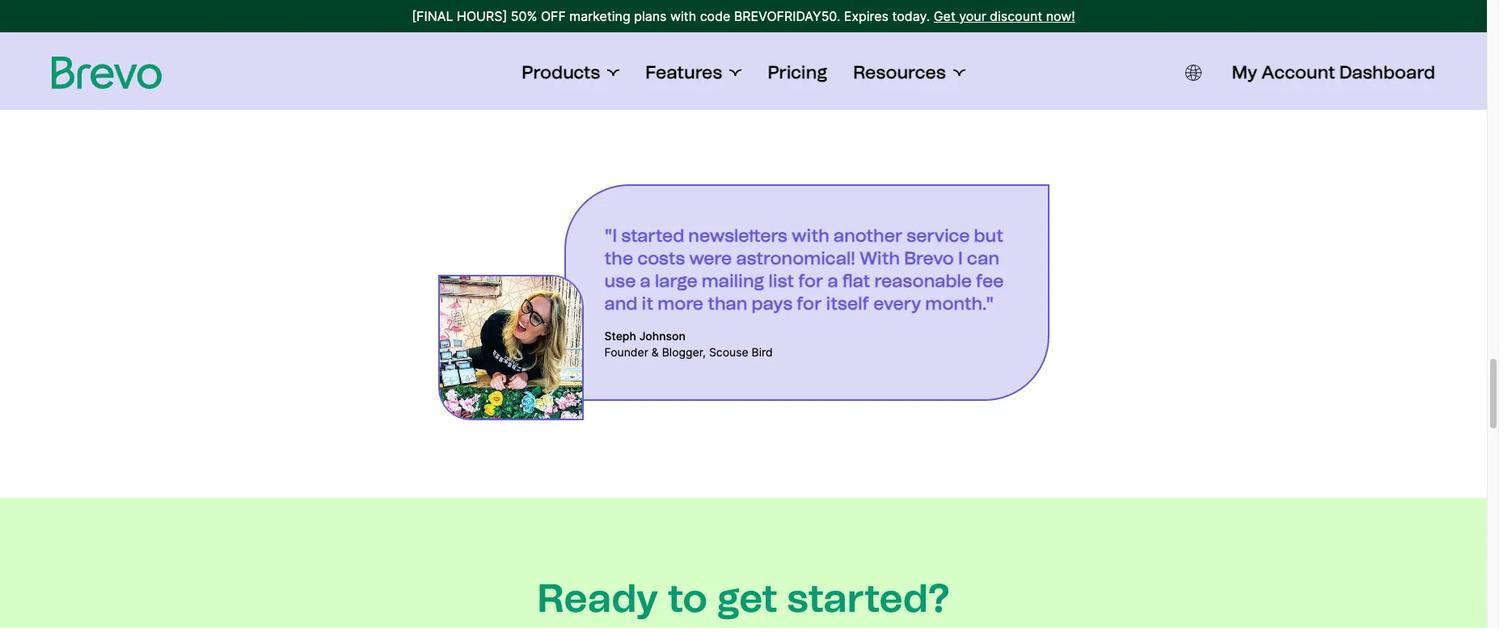 Task type: describe. For each thing, give the bounding box(es) containing it.
"i started newsletters with another service but the costs were astronomical! with brevo i can use a large mailing list for a flat reasonable fee and it more than pays for itself every month."
[[605, 225, 1004, 315]]

than
[[708, 293, 748, 315]]

0 vertical spatial with
[[670, 8, 696, 24]]

but
[[974, 225, 1004, 247]]

itself
[[826, 293, 869, 315]]

pricing
[[768, 61, 827, 83]]

with inside "i started newsletters with another service but the costs were astronomical! with brevo i can use a large mailing list for a flat reasonable fee and it more than pays for itself every month."
[[792, 225, 830, 247]]

ready
[[537, 575, 658, 622]]

founder
[[605, 345, 648, 359]]

testimonial image
[[438, 275, 583, 421]]

it
[[642, 293, 654, 315]]

with
[[860, 247, 900, 269]]

pays
[[752, 293, 793, 315]]

started
[[621, 225, 684, 247]]

and
[[605, 293, 638, 315]]

get
[[717, 575, 778, 622]]

flat
[[842, 270, 870, 292]]

50%
[[511, 8, 537, 24]]

bird
[[752, 345, 773, 359]]

resources link
[[853, 61, 965, 84]]

brevo image
[[52, 57, 162, 89]]

the
[[605, 247, 633, 269]]

my account dashboard link
[[1232, 61, 1435, 84]]

more
[[658, 293, 704, 315]]

mailing
[[702, 270, 765, 292]]

2 a from the left
[[828, 270, 838, 292]]

astronomical!
[[736, 247, 856, 269]]

ready to get started?
[[537, 575, 950, 622]]

"i
[[605, 225, 617, 247]]

i
[[958, 247, 963, 269]]

1 a from the left
[[640, 270, 651, 292]]

another
[[834, 225, 903, 247]]

were
[[689, 247, 732, 269]]

features
[[646, 61, 722, 83]]

to
[[668, 575, 708, 622]]

service
[[907, 225, 970, 247]]

products
[[522, 61, 600, 83]]



Task type: vqa. For each thing, say whether or not it's contained in the screenshot.
FLAT
yes



Task type: locate. For each thing, give the bounding box(es) containing it.
0 horizontal spatial with
[[670, 8, 696, 24]]

with
[[670, 8, 696, 24], [792, 225, 830, 247]]

get
[[934, 8, 956, 24]]

reasonable
[[875, 270, 972, 292]]

my
[[1232, 61, 1258, 83]]

scouse
[[709, 345, 749, 359]]

off
[[541, 8, 566, 24]]

for down astronomical!
[[798, 270, 824, 292]]

[final
[[412, 8, 453, 24]]

a left flat
[[828, 270, 838, 292]]

steph johnson founder & blogger, scouse bird
[[605, 329, 773, 359]]

hours]
[[457, 8, 507, 24]]

for
[[798, 270, 824, 292], [797, 293, 822, 315]]

johnson
[[639, 329, 686, 343]]

pricing link
[[768, 61, 827, 84]]

a
[[640, 270, 651, 292], [828, 270, 838, 292]]

month."
[[925, 293, 994, 315]]

1 vertical spatial for
[[797, 293, 822, 315]]

&
[[652, 345, 659, 359]]

dashboard
[[1340, 61, 1435, 83]]

products link
[[522, 61, 620, 84]]

use
[[605, 270, 636, 292]]

started?
[[787, 575, 950, 622]]

costs
[[637, 247, 685, 269]]

a up "it"
[[640, 270, 651, 292]]

plans
[[634, 8, 667, 24]]

fee
[[976, 270, 1004, 292]]

today.
[[892, 8, 930, 24]]

1 vertical spatial with
[[792, 225, 830, 247]]

get your discount now! link
[[934, 6, 1075, 26]]

blogger,
[[662, 345, 706, 359]]

[final hours] 50% off marketing plans with code brevofriday50. expires today. get your discount now!
[[412, 8, 1075, 24]]

1 horizontal spatial a
[[828, 270, 838, 292]]

now!
[[1046, 8, 1075, 24]]

for right pays
[[797, 293, 822, 315]]

0 vertical spatial for
[[798, 270, 824, 292]]

steph
[[605, 329, 636, 343]]

newsletters
[[688, 225, 788, 247]]

your
[[959, 8, 986, 24]]

code
[[700, 8, 731, 24]]

1 horizontal spatial with
[[792, 225, 830, 247]]

account
[[1262, 61, 1336, 83]]

with left code
[[670, 8, 696, 24]]

features link
[[646, 61, 742, 84]]

marketing
[[570, 8, 631, 24]]

expires
[[844, 8, 889, 24]]

0 horizontal spatial a
[[640, 270, 651, 292]]

resources
[[853, 61, 946, 83]]

can
[[967, 247, 1000, 269]]

my account dashboard
[[1232, 61, 1435, 83]]

button image
[[1185, 65, 1201, 81]]

brevo
[[904, 247, 954, 269]]

list
[[769, 270, 794, 292]]

every
[[874, 293, 921, 315]]

brevofriday50.
[[734, 8, 841, 24]]

discount
[[990, 8, 1043, 24]]

large
[[655, 270, 698, 292]]

with up astronomical!
[[792, 225, 830, 247]]



